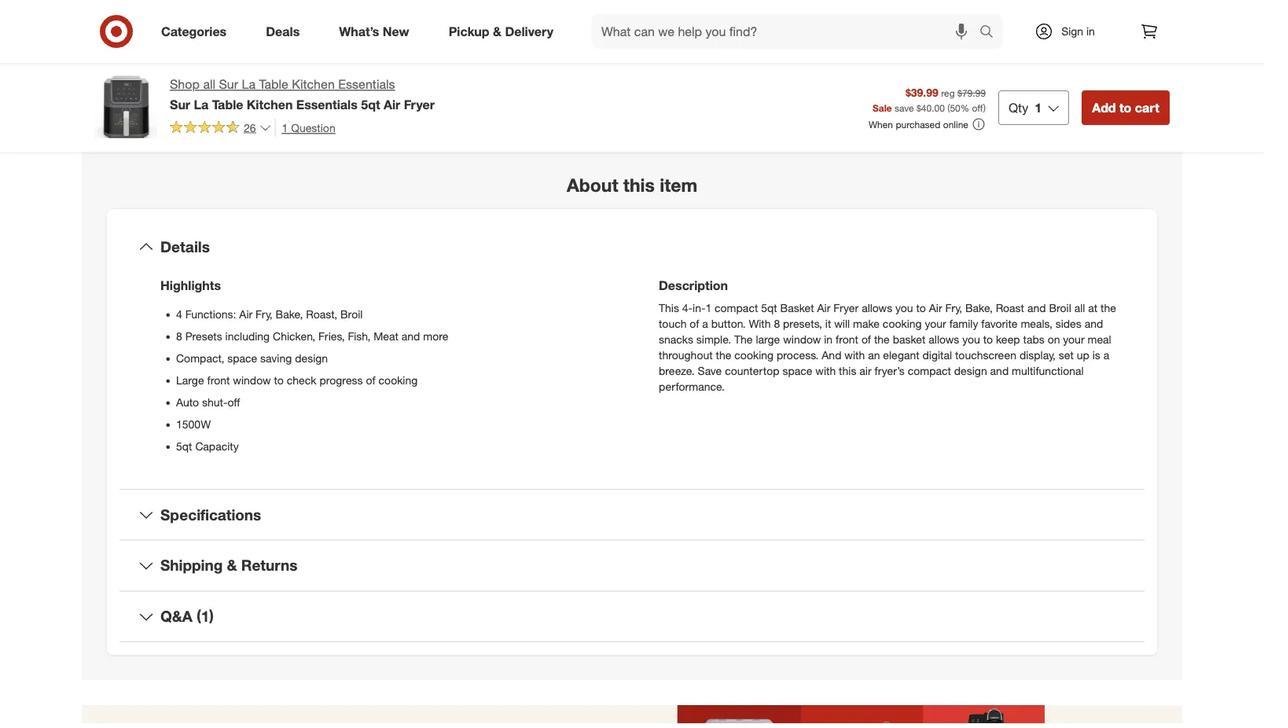 Task type: vqa. For each thing, say whether or not it's contained in the screenshot.
Online
yes



Task type: describe. For each thing, give the bounding box(es) containing it.
online
[[944, 118, 969, 130]]

photo from @targetgems, 6 of 8 image
[[360, 0, 614, 89]]

including
[[225, 329, 270, 343]]

1 question link
[[275, 119, 336, 137]]

$39.99 reg $79.99 sale save $ 40.00 ( 50 % off )
[[873, 85, 986, 114]]

search
[[973, 25, 1011, 41]]

1 inside description this 4-in-1 compact 5qt basket air fryer allows you to air fry, bake, roast and broil all at the touch of a button.  with 8 presets, it will make cooking your family favorite meals, sides and snacks simple.  the large window in front of the basket allows you to keep tabs on your meal throughout the cooking process.  and with an elegant digital touchscreen display, set up is a breeze.  save countertop space with this air fryer's compact design and multifunctional performance.
[[706, 301, 712, 315]]

large front window to check progress of cooking
[[176, 374, 418, 387]]

an
[[869, 348, 881, 362]]

air up "including"
[[239, 307, 253, 321]]

pickup
[[449, 24, 490, 39]]

make
[[854, 317, 880, 331]]

search button
[[973, 14, 1011, 52]]

26
[[244, 121, 256, 134]]

simple.
[[697, 333, 732, 346]]

add to cart
[[1093, 100, 1160, 115]]

1 vertical spatial essentials
[[296, 97, 358, 112]]

image gallery element
[[94, 0, 614, 136]]

show more images
[[300, 111, 408, 126]]

sign
[[1062, 24, 1084, 38]]

50
[[951, 102, 961, 114]]

favorite
[[982, 317, 1018, 331]]

check
[[287, 374, 317, 387]]

on inside description this 4-in-1 compact 5qt basket air fryer allows you to air fry, bake, roast and broil all at the touch of a button.  with 8 presets, it will make cooking your family favorite meals, sides and snacks simple.  the large window in front of the basket allows you to keep tabs on your meal throughout the cooking process.  and with an elegant digital touchscreen display, set up is a breeze.  save countertop space with this air fryer's compact design and multifunctional performance.
[[1048, 333, 1061, 346]]

1 horizontal spatial of
[[690, 317, 700, 331]]

1 vertical spatial kitchen
[[247, 97, 293, 112]]

q&a (1)
[[160, 608, 214, 626]]

presets,
[[784, 317, 823, 331]]

fry, inside description this 4-in-1 compact 5qt basket air fryer allows you to air fry, bake, roast and broil all at the touch of a button.  with 8 presets, it will make cooking your family favorite meals, sides and snacks simple.  the large window in front of the basket allows you to keep tabs on your meal throughout the cooking process.  and with an elegant digital touchscreen display, set up is a breeze.  save countertop space with this air fryer's compact design and multifunctional performance.
[[946, 301, 963, 315]]

meal
[[1088, 333, 1112, 346]]

saving
[[260, 352, 292, 365]]

all inside "shop all sur la table kitchen essentials sur la table kitchen essentials 5qt air fryer"
[[203, 77, 216, 92]]

details
[[160, 238, 210, 256]]

fries,
[[319, 329, 345, 343]]

q&a
[[160, 608, 193, 626]]

%
[[961, 102, 970, 114]]

What can we help you find? suggestions appear below search field
[[592, 14, 984, 49]]

0 horizontal spatial allows
[[862, 301, 893, 315]]

0 vertical spatial table
[[259, 77, 289, 92]]

in inside 'link'
[[1087, 24, 1096, 38]]

2 vertical spatial the
[[716, 348, 732, 362]]

window inside description this 4-in-1 compact 5qt basket air fryer allows you to air fry, bake, roast and broil all at the touch of a button.  with 8 presets, it will make cooking your family favorite meals, sides and snacks simple.  the large window in front of the basket allows you to keep tabs on your meal throughout the cooking process.  and with an elegant digital touchscreen display, set up is a breeze.  save countertop space with this air fryer's compact design and multifunctional performance.
[[784, 333, 822, 346]]

auto
[[176, 396, 199, 409]]

over
[[790, 10, 811, 24]]

family
[[950, 317, 979, 331]]

0 vertical spatial this
[[624, 174, 655, 196]]

sponsored
[[1124, 108, 1171, 120]]

show
[[300, 111, 331, 126]]

and down at
[[1085, 317, 1104, 331]]

shipping
[[160, 557, 223, 575]]

26 link
[[170, 119, 272, 138]]

0 horizontal spatial bake,
[[276, 307, 303, 321]]

performance.
[[659, 380, 725, 394]]

off inside $39.99 reg $79.99 sale save $ 40.00 ( 50 % off )
[[973, 102, 984, 114]]

fish,
[[348, 329, 371, 343]]

question
[[291, 121, 336, 134]]

to down "saving"
[[274, 374, 284, 387]]

sign in
[[1062, 24, 1096, 38]]

add to cart button
[[1083, 90, 1171, 125]]

returns
[[241, 557, 298, 575]]

5qt inside description this 4-in-1 compact 5qt basket air fryer allows you to air fry, bake, roast and broil all at the touch of a button.  with 8 presets, it will make cooking your family favorite meals, sides and snacks simple.  the large window in front of the basket allows you to keep tabs on your meal throughout the cooking process.  and with an elegant digital touchscreen display, set up is a breeze.  save countertop space with this air fryer's compact design and multifunctional performance.
[[762, 301, 778, 315]]

description this 4-in-1 compact 5qt basket air fryer allows you to air fry, bake, roast and broil all at the touch of a button.  with 8 presets, it will make cooking your family favorite meals, sides and snacks simple.  the large window in front of the basket allows you to keep tabs on your meal throughout the cooking process.  and with an elegant digital touchscreen display, set up is a breeze.  save countertop space with this air fryer's compact design and multifunctional performance.
[[659, 278, 1117, 394]]

1 horizontal spatial compact
[[908, 364, 952, 378]]

0 vertical spatial you
[[896, 301, 914, 315]]

1 horizontal spatial a
[[1104, 348, 1110, 362]]

compact, space saving design
[[176, 352, 328, 365]]

shop
[[170, 77, 200, 92]]

pickup & delivery
[[449, 24, 554, 39]]

more inside button
[[335, 111, 364, 126]]

and down the touchscreen
[[991, 364, 1009, 378]]

0 vertical spatial cooking
[[883, 317, 922, 331]]

functions:
[[185, 307, 236, 321]]

sides
[[1056, 317, 1082, 331]]

countertop
[[725, 364, 780, 378]]

1 vertical spatial your
[[1064, 333, 1085, 346]]

presets
[[185, 329, 222, 343]]

0 horizontal spatial of
[[366, 374, 376, 387]]

4
[[176, 307, 182, 321]]

@targetgems
[[385, 39, 446, 51]]

0 vertical spatial compact
[[715, 301, 759, 315]]

with inside description this 4-in-1 compact 5qt basket air fryer allows you to air fry, bake, roast and broil all at the touch of a button.  with 8 presets, it will make cooking your family favorite meals, sides and snacks simple.  the large window in front of the basket allows you to keep tabs on your meal throughout the cooking process.  and with an elegant digital touchscreen display, set up is a breeze.  save countertop space with this air fryer's compact design and multifunctional performance.
[[749, 317, 771, 331]]

0 vertical spatial 1
[[1035, 100, 1042, 115]]

purchased
[[896, 118, 941, 130]]

process.
[[777, 348, 819, 362]]

air
[[860, 364, 872, 378]]

0 horizontal spatial table
[[212, 97, 243, 112]]

up
[[1078, 348, 1090, 362]]

sign in link
[[1022, 14, 1120, 49]]

auto shut-off
[[176, 396, 240, 409]]

elegant
[[884, 348, 920, 362]]

$
[[917, 102, 922, 114]]

0 horizontal spatial with
[[816, 364, 836, 378]]

set
[[1059, 348, 1074, 362]]

0 horizontal spatial off
[[228, 396, 240, 409]]

0 horizontal spatial front
[[207, 374, 230, 387]]

0 vertical spatial essentials
[[338, 77, 395, 92]]

the
[[735, 333, 753, 346]]

reg
[[942, 87, 956, 99]]

large
[[176, 374, 204, 387]]

(1)
[[197, 608, 214, 626]]

5qt capacity
[[176, 440, 239, 453]]

breeze.
[[659, 364, 695, 378]]

capacity
[[195, 440, 239, 453]]

roast,
[[306, 307, 338, 321]]

& for pickup
[[493, 24, 502, 39]]

$39.99
[[906, 85, 939, 99]]

qty
[[1009, 100, 1029, 115]]

categories
[[161, 24, 227, 39]]

save
[[895, 102, 915, 114]]

deals
[[266, 24, 300, 39]]

to up the touchscreen
[[984, 333, 994, 346]]

shipping & returns
[[160, 557, 298, 575]]

button.
[[712, 317, 746, 331]]

highlights
[[160, 278, 221, 294]]

1 vertical spatial 1
[[282, 121, 288, 134]]

0 horizontal spatial broil
[[341, 307, 363, 321]]

snacks
[[659, 333, 694, 346]]

to inside button
[[1120, 100, 1132, 115]]

pickup & delivery link
[[436, 14, 574, 49]]

this
[[659, 301, 680, 315]]

what's new link
[[326, 14, 429, 49]]

to up basket at the top
[[917, 301, 927, 315]]

1 vertical spatial advertisement region
[[82, 706, 1183, 725]]

0 vertical spatial a
[[703, 317, 709, 331]]

tabs
[[1024, 333, 1045, 346]]



Task type: locate. For each thing, give the bounding box(es) containing it.
1 vertical spatial 5qt
[[762, 301, 778, 315]]

cooking
[[883, 317, 922, 331], [735, 348, 774, 362], [379, 374, 418, 387]]

cooking down meat at top left
[[379, 374, 418, 387]]

specifications button
[[120, 490, 1145, 540]]

with up large
[[749, 317, 771, 331]]

multifunctional
[[1013, 364, 1085, 378]]

0 horizontal spatial &
[[227, 557, 237, 575]]

and up "meals,"
[[1028, 301, 1047, 315]]

fryer up the will
[[834, 301, 859, 315]]

2 horizontal spatial 1
[[1035, 100, 1042, 115]]

broil
[[1050, 301, 1072, 315], [341, 307, 363, 321]]

in-
[[693, 301, 706, 315]]

essentials up question
[[296, 97, 358, 112]]

q&a (1) button
[[120, 592, 1145, 642]]

0 vertical spatial the
[[1101, 301, 1117, 315]]

sale
[[873, 102, 893, 114]]

a right is
[[1104, 348, 1110, 362]]

touchscreen
[[956, 348, 1017, 362]]

shop all sur la table kitchen essentials sur la table kitchen essentials 5qt air fryer
[[170, 77, 435, 112]]

cart
[[1136, 100, 1160, 115]]

bake, up the family
[[966, 301, 993, 315]]

all right shop
[[203, 77, 216, 92]]

bake, inside description this 4-in-1 compact 5qt basket air fryer allows you to air fry, bake, roast and broil all at the touch of a button.  with 8 presets, it will make cooking your family favorite meals, sides and snacks simple.  the large window in front of the basket allows you to keep tabs on your meal throughout the cooking process.  and with an elegant digital touchscreen display, set up is a breeze.  save countertop space with this air fryer's compact design and multifunctional performance.
[[966, 301, 993, 315]]

1 horizontal spatial 1
[[706, 301, 712, 315]]

1 vertical spatial you
[[963, 333, 981, 346]]

1 horizontal spatial 8
[[774, 317, 781, 331]]

2 vertical spatial 1
[[706, 301, 712, 315]]

0 horizontal spatial with
[[683, 10, 705, 24]]

1 vertical spatial more
[[423, 329, 449, 343]]

allows up make
[[862, 301, 893, 315]]

about this item
[[567, 174, 698, 196]]

table up 26 link
[[212, 97, 243, 112]]

fry, up "including"
[[256, 307, 273, 321]]

you
[[896, 301, 914, 315], [963, 333, 981, 346]]

compact down digital
[[908, 364, 952, 378]]

touch
[[659, 317, 687, 331]]

in down it
[[825, 333, 833, 346]]

& right pickup
[[493, 24, 502, 39]]

1500w
[[176, 418, 211, 431]]

design down the touchscreen
[[955, 364, 988, 378]]

air up it
[[818, 301, 831, 315]]

on right affirm
[[740, 10, 752, 24]]

kitchen up the '26'
[[247, 97, 293, 112]]

at
[[1089, 301, 1098, 315]]

this left air
[[839, 364, 857, 378]]

essentials up show more images
[[338, 77, 395, 92]]

of right progress
[[366, 374, 376, 387]]

design inside description this 4-in-1 compact 5qt basket air fryer allows you to air fry, bake, roast and broil all at the touch of a button.  with 8 presets, it will make cooking your family favorite meals, sides and snacks simple.  the large window in front of the basket allows you to keep tabs on your meal throughout the cooking process.  and with an elegant digital touchscreen display, set up is a breeze.  save countertop space with this air fryer's compact design and multifunctional performance.
[[955, 364, 988, 378]]

image of sur la table kitchen essentials 5qt air fryer image
[[94, 76, 157, 138]]

1 horizontal spatial fry,
[[946, 301, 963, 315]]

5qt inside "shop all sur la table kitchen essentials sur la table kitchen essentials 5qt air fryer"
[[361, 97, 380, 112]]

more right meat at top left
[[423, 329, 449, 343]]

the down simple.
[[716, 348, 732, 362]]

0 vertical spatial fryer
[[404, 97, 435, 112]]

1 vertical spatial &
[[227, 557, 237, 575]]

1 horizontal spatial front
[[836, 333, 859, 346]]

1 question
[[282, 121, 336, 134]]

la down shop
[[194, 97, 209, 112]]

more
[[335, 111, 364, 126], [423, 329, 449, 343]]

shut-
[[202, 396, 228, 409]]

is
[[1093, 348, 1101, 362]]

fryer down @targetgems
[[404, 97, 435, 112]]

1 horizontal spatial bake,
[[966, 301, 993, 315]]

1 vertical spatial all
[[1075, 301, 1086, 315]]

with down 'and'
[[816, 364, 836, 378]]

basket
[[893, 333, 926, 346]]

1 horizontal spatial table
[[259, 77, 289, 92]]

delivery
[[505, 24, 554, 39]]

1 vertical spatial compact
[[908, 364, 952, 378]]

a down in-
[[703, 317, 709, 331]]

& for shipping
[[227, 557, 237, 575]]

show more images button
[[290, 102, 418, 136]]

0 vertical spatial with
[[845, 348, 866, 362]]

0 horizontal spatial 8
[[176, 329, 182, 343]]

affirm
[[708, 10, 737, 24]]

the right at
[[1101, 301, 1117, 315]]

with affirm on orders over $100
[[683, 10, 838, 24]]

2 vertical spatial cooking
[[379, 374, 418, 387]]

in
[[1087, 24, 1096, 38], [825, 333, 833, 346]]

2 horizontal spatial the
[[1101, 301, 1117, 315]]

of down make
[[862, 333, 872, 346]]

sur down shop
[[170, 97, 190, 112]]

1 horizontal spatial with
[[845, 348, 866, 362]]

all
[[203, 77, 216, 92], [1075, 301, 1086, 315]]

in right sign
[[1087, 24, 1096, 38]]

your left the family
[[926, 317, 947, 331]]

2 vertical spatial 5qt
[[176, 440, 192, 453]]

cooking up countertop
[[735, 348, 774, 362]]

1 horizontal spatial allows
[[929, 333, 960, 346]]

all inside description this 4-in-1 compact 5qt basket air fryer allows you to air fry, bake, roast and broil all at the touch of a button.  with 8 presets, it will make cooking your family favorite meals, sides and snacks simple.  the large window in front of the basket allows you to keep tabs on your meal throughout the cooking process.  and with an elegant digital touchscreen display, set up is a breeze.  save countertop space with this air fryer's compact design and multifunctional performance.
[[1075, 301, 1086, 315]]

8 presets including chicken, fries, fish, meat and more
[[176, 329, 449, 343]]

front down the will
[[836, 333, 859, 346]]

1 horizontal spatial design
[[955, 364, 988, 378]]

8 up large
[[774, 317, 781, 331]]

0 horizontal spatial la
[[194, 97, 209, 112]]

2 vertical spatial of
[[366, 374, 376, 387]]

bake, up the chicken,
[[276, 307, 303, 321]]

1 vertical spatial a
[[1104, 348, 1110, 362]]

8 inside description this 4-in-1 compact 5qt basket air fryer allows you to air fry, bake, roast and broil all at the touch of a button.  with 8 presets, it will make cooking your family favorite meals, sides and snacks simple.  the large window in front of the basket allows you to keep tabs on your meal throughout the cooking process.  and with an elegant digital touchscreen display, set up is a breeze.  save countertop space with this air fryer's compact design and multifunctional performance.
[[774, 317, 781, 331]]

1 horizontal spatial fryer
[[834, 301, 859, 315]]

space inside description this 4-in-1 compact 5qt basket air fryer allows you to air fry, bake, roast and broil all at the touch of a button.  with 8 presets, it will make cooking your family favorite meals, sides and snacks simple.  the large window in front of the basket allows you to keep tabs on your meal throughout the cooking process.  and with an elegant digital touchscreen display, set up is a breeze.  save countertop space with this air fryer's compact design and multifunctional performance.
[[783, 364, 813, 378]]

with
[[845, 348, 866, 362], [816, 364, 836, 378]]

front inside description this 4-in-1 compact 5qt basket air fryer allows you to air fry, bake, roast and broil all at the touch of a button.  with 8 presets, it will make cooking your family favorite meals, sides and snacks simple.  the large window in front of the basket allows you to keep tabs on your meal throughout the cooking process.  and with an elegant digital touchscreen display, set up is a breeze.  save countertop space with this air fryer's compact design and multifunctional performance.
[[836, 333, 859, 346]]

1 horizontal spatial you
[[963, 333, 981, 346]]

1 left question
[[282, 121, 288, 134]]

the up an
[[875, 333, 890, 346]]

qty 1
[[1009, 100, 1042, 115]]

fryer's
[[875, 364, 905, 378]]

kitchen
[[292, 77, 335, 92], [247, 97, 293, 112]]

advertisement region
[[651, 46, 1171, 106], [82, 706, 1183, 725]]

meals,
[[1021, 317, 1053, 331]]

1 vertical spatial fryer
[[834, 301, 859, 315]]

0 vertical spatial your
[[926, 317, 947, 331]]

0 vertical spatial on
[[740, 10, 752, 24]]

display,
[[1020, 348, 1056, 362]]

0 horizontal spatial the
[[716, 348, 732, 362]]

in inside description this 4-in-1 compact 5qt basket air fryer allows you to air fry, bake, roast and broil all at the touch of a button.  with 8 presets, it will make cooking your family favorite meals, sides and snacks simple.  the large window in front of the basket allows you to keep tabs on your meal throughout the cooking process.  and with an elegant digital touchscreen display, set up is a breeze.  save countertop space with this air fryer's compact design and multifunctional performance.
[[825, 333, 833, 346]]

progress
[[320, 374, 363, 387]]

8 down 4
[[176, 329, 182, 343]]

0 horizontal spatial more
[[335, 111, 364, 126]]

broil up sides
[[1050, 301, 1072, 315]]

specifications
[[160, 506, 261, 524]]

broil inside description this 4-in-1 compact 5qt basket air fryer allows you to air fry, bake, roast and broil all at the touch of a button.  with 8 presets, it will make cooking your family favorite meals, sides and snacks simple.  the large window in front of the basket allows you to keep tabs on your meal throughout the cooking process.  and with an elegant digital touchscreen display, set up is a breeze.  save countertop space with this air fryer's compact design and multifunctional performance.
[[1050, 301, 1072, 315]]

1 horizontal spatial broil
[[1050, 301, 1072, 315]]

and right meat at top left
[[402, 329, 420, 343]]

1 vertical spatial window
[[233, 374, 271, 387]]

add
[[1093, 100, 1117, 115]]

0 vertical spatial kitchen
[[292, 77, 335, 92]]

air up digital
[[930, 301, 943, 315]]

allows up digital
[[929, 333, 960, 346]]

1 vertical spatial on
[[1048, 333, 1061, 346]]

broil up fish,
[[341, 307, 363, 321]]

0 horizontal spatial compact
[[715, 301, 759, 315]]

more right show on the left of the page
[[335, 111, 364, 126]]

1 horizontal spatial space
[[783, 364, 813, 378]]

front up shut-
[[207, 374, 230, 387]]

0 horizontal spatial all
[[203, 77, 216, 92]]

basket
[[781, 301, 815, 315]]

$100
[[814, 10, 838, 24]]

1 right qty
[[1035, 100, 1042, 115]]

fryer inside description this 4-in-1 compact 5qt basket air fryer allows you to air fry, bake, roast and broil all at the touch of a button.  with 8 presets, it will make cooking your family favorite meals, sides and snacks simple.  the large window in front of the basket allows you to keep tabs on your meal throughout the cooking process.  and with an elegant digital touchscreen display, set up is a breeze.  save countertop space with this air fryer's compact design and multifunctional performance.
[[834, 301, 859, 315]]

what's new
[[339, 24, 410, 39]]

your down sides
[[1064, 333, 1085, 346]]

on right tabs
[[1048, 333, 1061, 346]]

1
[[1035, 100, 1042, 115], [282, 121, 288, 134], [706, 301, 712, 315]]

compact up button.
[[715, 301, 759, 315]]

save
[[698, 364, 722, 378]]

0 horizontal spatial space
[[228, 352, 257, 365]]

0 vertical spatial front
[[836, 333, 859, 346]]

1 horizontal spatial with
[[749, 317, 771, 331]]

of down in-
[[690, 317, 700, 331]]

0 horizontal spatial 5qt
[[176, 440, 192, 453]]

when purchased online
[[869, 118, 969, 130]]

1 vertical spatial allows
[[929, 333, 960, 346]]

all left at
[[1075, 301, 1086, 315]]

air
[[384, 97, 401, 112], [818, 301, 831, 315], [930, 301, 943, 315], [239, 307, 253, 321]]

1 horizontal spatial sur
[[219, 77, 238, 92]]

sur la table kitchen essentials 5qt air fryer, 5 of 8 image
[[94, 0, 348, 89]]

1 horizontal spatial &
[[493, 24, 502, 39]]

1 vertical spatial table
[[212, 97, 243, 112]]

5qt right show on the left of the page
[[361, 97, 380, 112]]

essentials
[[338, 77, 395, 92], [296, 97, 358, 112]]

0 vertical spatial window
[[784, 333, 822, 346]]

off right %
[[973, 102, 984, 114]]

5qt left basket
[[762, 301, 778, 315]]

1 vertical spatial front
[[207, 374, 230, 387]]

you up basket at the top
[[896, 301, 914, 315]]

0 horizontal spatial fry,
[[256, 307, 273, 321]]

& left the returns
[[227, 557, 237, 575]]

1 vertical spatial la
[[194, 97, 209, 112]]

la up the '26'
[[242, 77, 256, 92]]

1 horizontal spatial off
[[973, 102, 984, 114]]

1 horizontal spatial this
[[839, 364, 857, 378]]

what's
[[339, 24, 380, 39]]

new
[[383, 24, 410, 39]]

1 right "4-"
[[706, 301, 712, 315]]

window down presets,
[[784, 333, 822, 346]]

air inside "shop all sur la table kitchen essentials sur la table kitchen essentials 5qt air fryer"
[[384, 97, 401, 112]]

orders
[[755, 10, 787, 24]]

roast
[[996, 301, 1025, 315]]

0 vertical spatial &
[[493, 24, 502, 39]]

1 horizontal spatial your
[[1064, 333, 1085, 346]]

kitchen up show on the left of the page
[[292, 77, 335, 92]]

1 horizontal spatial more
[[423, 329, 449, 343]]

1 horizontal spatial window
[[784, 333, 822, 346]]

1 horizontal spatial 5qt
[[361, 97, 380, 112]]

& inside 'dropdown button'
[[227, 557, 237, 575]]

1 horizontal spatial the
[[875, 333, 890, 346]]

1 vertical spatial the
[[875, 333, 890, 346]]

off right auto
[[228, 396, 240, 409]]

5qt
[[361, 97, 380, 112], [762, 301, 778, 315], [176, 440, 192, 453]]

space down "including"
[[228, 352, 257, 365]]

window
[[784, 333, 822, 346], [233, 374, 271, 387]]

1 horizontal spatial in
[[1087, 24, 1096, 38]]

0 horizontal spatial your
[[926, 317, 947, 331]]

0 vertical spatial in
[[1087, 24, 1096, 38]]

)
[[984, 102, 986, 114]]

4-
[[683, 301, 693, 315]]

compact
[[715, 301, 759, 315], [908, 364, 952, 378]]

0 vertical spatial sur
[[219, 77, 238, 92]]

1 horizontal spatial cooking
[[735, 348, 774, 362]]

table
[[259, 77, 289, 92], [212, 97, 243, 112]]

0 horizontal spatial window
[[233, 374, 271, 387]]

0 horizontal spatial a
[[703, 317, 709, 331]]

0 horizontal spatial sur
[[170, 97, 190, 112]]

0 vertical spatial advertisement region
[[651, 46, 1171, 106]]

large
[[756, 333, 781, 346]]

0 horizontal spatial on
[[740, 10, 752, 24]]

0 horizontal spatial cooking
[[379, 374, 418, 387]]

and
[[1028, 301, 1047, 315], [1085, 317, 1104, 331], [402, 329, 420, 343], [991, 364, 1009, 378]]

1 vertical spatial with
[[749, 317, 771, 331]]

table up 1 question link
[[259, 77, 289, 92]]

0 horizontal spatial this
[[624, 174, 655, 196]]

with left affirm
[[683, 10, 705, 24]]

of
[[690, 317, 700, 331], [862, 333, 872, 346], [366, 374, 376, 387]]

0 horizontal spatial 1
[[282, 121, 288, 134]]

design down 8 presets including chicken, fries, fish, meat and more
[[295, 352, 328, 365]]

2 horizontal spatial of
[[862, 333, 872, 346]]

window down the compact, space saving design
[[233, 374, 271, 387]]

sur
[[219, 77, 238, 92], [170, 97, 190, 112]]

cooking up basket at the top
[[883, 317, 922, 331]]

to right add
[[1120, 100, 1132, 115]]

fryer inside "shop all sur la table kitchen essentials sur la table kitchen essentials 5qt air fryer"
[[404, 97, 435, 112]]

air down @targetgems
[[384, 97, 401, 112]]

0 vertical spatial with
[[683, 10, 705, 24]]

shipping & returns button
[[120, 541, 1145, 591]]

you down the family
[[963, 333, 981, 346]]

this left item
[[624, 174, 655, 196]]

1 horizontal spatial la
[[242, 77, 256, 92]]

5qt down 1500w at left
[[176, 440, 192, 453]]

0 horizontal spatial design
[[295, 352, 328, 365]]

40.00
[[922, 102, 945, 114]]

1 vertical spatial with
[[816, 364, 836, 378]]

fry, up the family
[[946, 301, 963, 315]]

2 horizontal spatial 5qt
[[762, 301, 778, 315]]

sur right shop
[[219, 77, 238, 92]]

description
[[659, 278, 728, 294]]

2 horizontal spatial cooking
[[883, 317, 922, 331]]

space down process.
[[783, 364, 813, 378]]

it
[[826, 317, 832, 331]]

front
[[836, 333, 859, 346], [207, 374, 230, 387]]

with up air
[[845, 348, 866, 362]]

1 vertical spatial cooking
[[735, 348, 774, 362]]

this inside description this 4-in-1 compact 5qt basket air fryer allows you to air fry, bake, roast and broil all at the touch of a button.  with 8 presets, it will make cooking your family favorite meals, sides and snacks simple.  the large window in front of the basket allows you to keep tabs on your meal throughout the cooking process.  and with an elegant digital touchscreen display, set up is a breeze.  save countertop space with this air fryer's compact design and multifunctional performance.
[[839, 364, 857, 378]]



